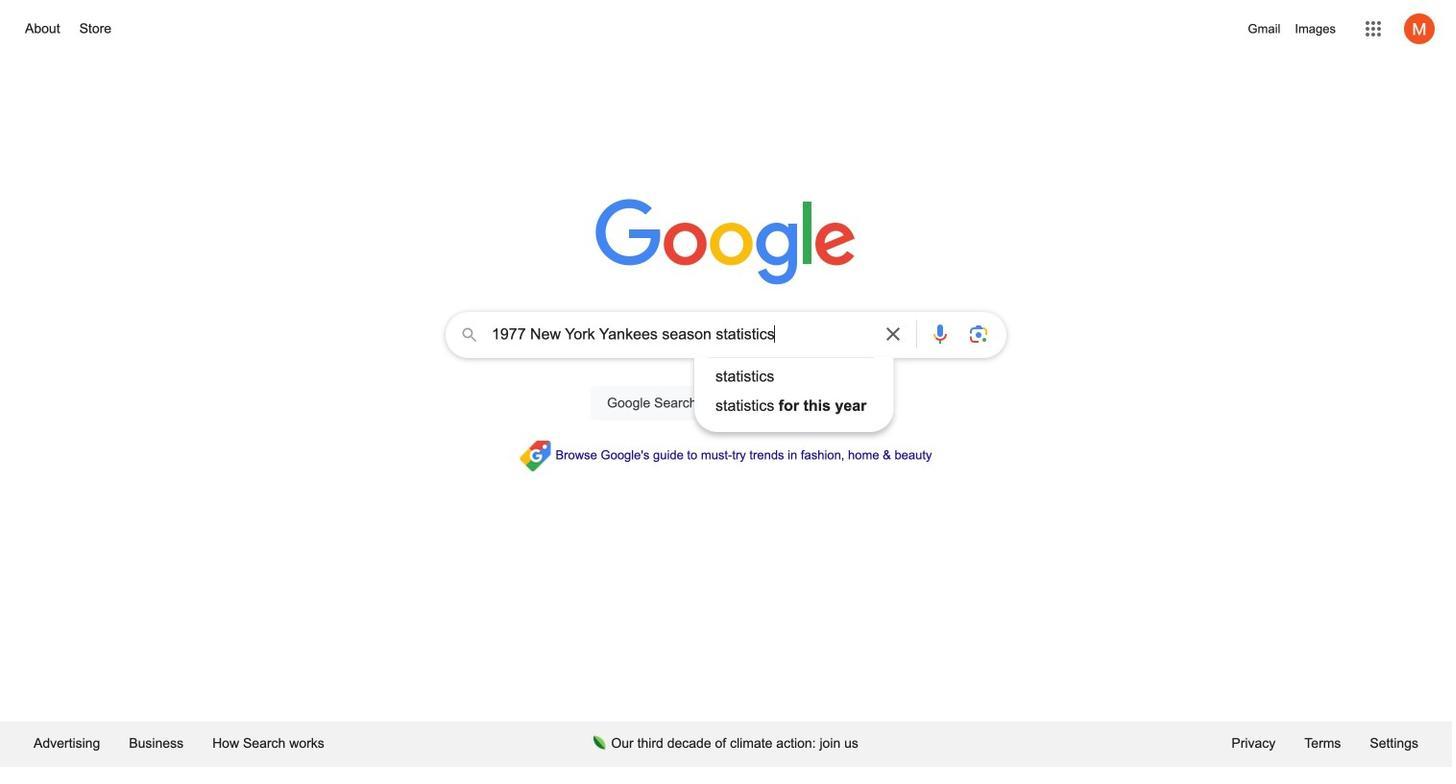 Task type: describe. For each thing, give the bounding box(es) containing it.
Search text field
[[492, 324, 870, 350]]



Task type: locate. For each thing, give the bounding box(es) containing it.
google image
[[595, 199, 857, 287]]

None search field
[[19, 306, 1433, 443]]

list box
[[694, 362, 893, 421]]

search by voice image
[[929, 323, 952, 346]]

search by image image
[[967, 323, 990, 346]]



Task type: vqa. For each thing, say whether or not it's contained in the screenshot.
search field
yes



